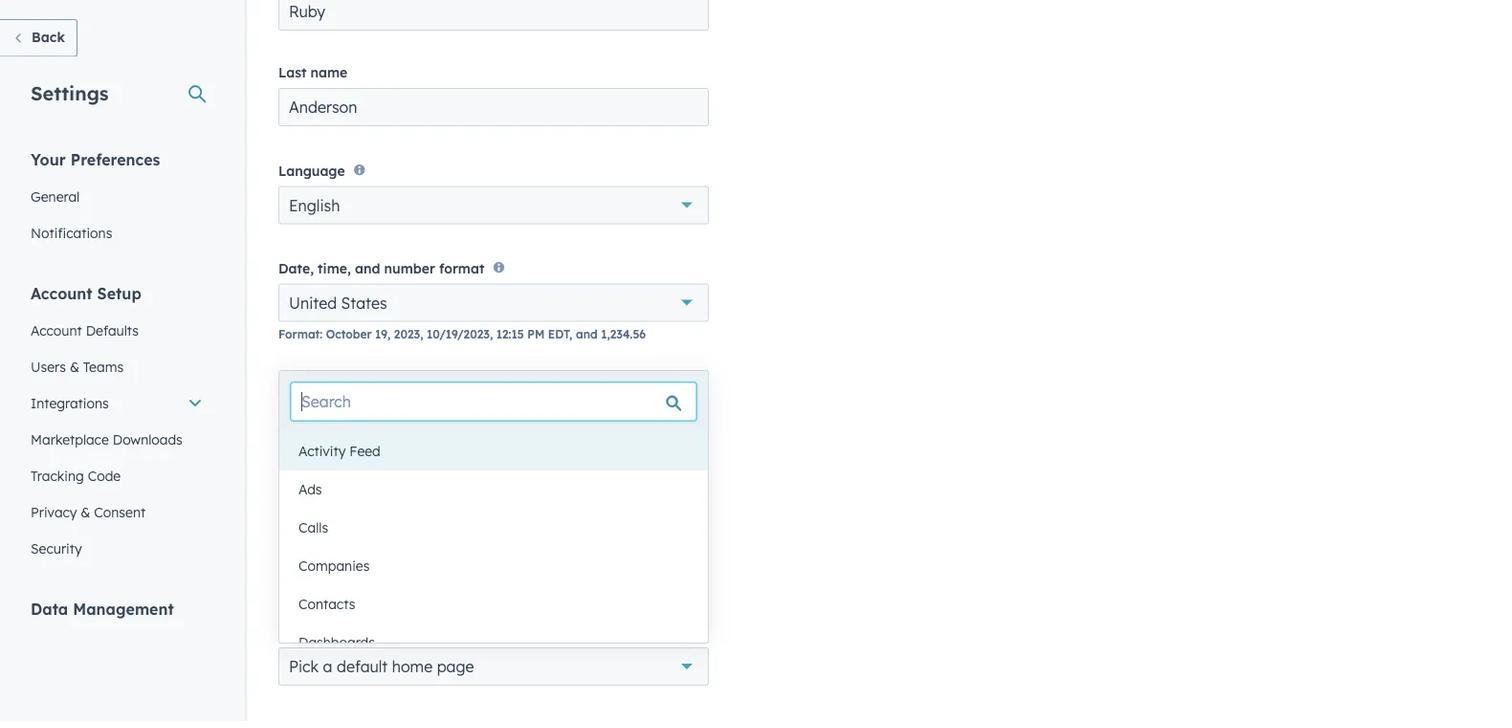 Task type: vqa. For each thing, say whether or not it's contained in the screenshot.
Refer
yes



Task type: describe. For each thing, give the bounding box(es) containing it.
0 vertical spatial number
[[384, 260, 435, 277]]

may
[[300, 400, 324, 414]]

downloads
[[113, 431, 183, 448]]

pick a default home page button
[[278, 648, 709, 686]]

number inside we may use this phone number to contact you about security events, sending workflow sms, and for owner property values. please refer to our privacy policy for more information
[[413, 400, 457, 414]]

united states
[[289, 293, 387, 313]]

about
[[546, 400, 579, 414]]

workflow
[[326, 417, 378, 432]]

phone
[[278, 379, 320, 395]]

1 horizontal spatial for
[[437, 417, 454, 432]]

united
[[289, 293, 337, 313]]

2023
[[394, 327, 420, 342]]

🇺🇸
[[289, 460, 308, 484]]

1 , from the left
[[420, 327, 423, 342]]

:
[[320, 327, 323, 342]]

Last name text field
[[278, 88, 709, 126]]

marketplace downloads link
[[19, 421, 214, 458]]

privacy & consent
[[31, 504, 146, 520]]

states
[[341, 293, 387, 313]]

management
[[73, 599, 174, 619]]

phone number element
[[278, 454, 709, 492]]

users & teams
[[31, 358, 124, 375]]

owner
[[457, 417, 492, 432]]

12:15
[[496, 327, 524, 342]]

and inside we may use this phone number to contact you about security events, sending workflow sms, and for owner property values. please refer to our privacy policy for more information
[[412, 417, 434, 432]]

notifications
[[31, 224, 112, 241]]

values.
[[548, 417, 587, 432]]

defaults inside defaults this only applies to this hubspot account.
[[278, 550, 358, 574]]

& for users
[[70, 358, 79, 375]]

contacts
[[299, 596, 355, 613]]

time,
[[318, 260, 351, 277]]

1,234.56
[[601, 327, 646, 342]]

activity feed button
[[279, 432, 708, 471]]

privacy
[[278, 435, 321, 449]]

defaults inside account setup element
[[86, 322, 139, 339]]

pm
[[527, 327, 545, 342]]

applies
[[337, 577, 382, 593]]

feed
[[349, 443, 381, 460]]

setup
[[97, 284, 141, 303]]

format
[[439, 260, 484, 277]]

privacy
[[31, 504, 77, 520]]

calls
[[299, 520, 328, 536]]

contact
[[475, 400, 518, 414]]

1 vertical spatial to
[[661, 417, 673, 432]]

activity feed
[[299, 443, 381, 460]]

we may use this phone number to contact you about security events, sending workflow sms, and for owner property values. please refer to our privacy policy for more information
[[278, 400, 695, 449]]

your preferences
[[31, 150, 160, 169]]

general link
[[19, 178, 214, 215]]

name
[[310, 64, 348, 81]]

account setup
[[31, 284, 141, 303]]

page
[[374, 624, 408, 641]]

10/19/2023
[[427, 327, 490, 342]]

information
[[414, 435, 480, 449]]

integrations button
[[19, 385, 214, 421]]

date, time, and number format
[[278, 260, 484, 277]]

account for account defaults
[[31, 322, 82, 339]]

consent
[[94, 504, 146, 520]]

companies button
[[279, 547, 708, 586]]

pick
[[289, 657, 319, 676]]

security
[[31, 540, 82, 557]]

(read more) .
[[484, 435, 555, 449]]

policy
[[324, 435, 358, 449]]

language
[[278, 162, 345, 179]]

1 vertical spatial number
[[323, 379, 375, 395]]

please
[[591, 417, 627, 432]]

edt
[[548, 327, 569, 342]]

sms,
[[381, 417, 409, 432]]

last
[[278, 64, 307, 81]]

ads button
[[279, 471, 708, 509]]

list box containing activity feed
[[279, 432, 708, 662]]

code
[[88, 467, 121, 484]]

phone number
[[278, 379, 375, 395]]

home
[[331, 624, 370, 641]]

you
[[521, 400, 542, 414]]

1 horizontal spatial to
[[460, 400, 472, 414]]

use
[[328, 400, 347, 414]]



Task type: locate. For each thing, give the bounding box(es) containing it.
and right sms,
[[412, 417, 434, 432]]

, left 10/19/2023
[[420, 327, 423, 342]]

0 horizontal spatial to
[[386, 577, 399, 593]]

defaults up only
[[278, 550, 358, 574]]

2 horizontal spatial ,
[[569, 327, 573, 342]]

your
[[31, 150, 66, 169]]

3 , from the left
[[569, 327, 573, 342]]

0 horizontal spatial for
[[361, 435, 378, 449]]

back link
[[0, 19, 77, 57]]

a
[[323, 657, 332, 676]]

1 horizontal spatial defaults
[[278, 550, 358, 574]]

security
[[582, 400, 627, 414]]

0 horizontal spatial ,
[[420, 327, 423, 342]]

this inside we may use this phone number to contact you about security events, sending workflow sms, and for owner property values. please refer to our privacy policy for more information
[[351, 400, 371, 414]]

for down workflow
[[361, 435, 378, 449]]

users & teams link
[[19, 349, 214, 385]]

0 vertical spatial this
[[351, 400, 371, 414]]

& right users
[[70, 358, 79, 375]]

companies
[[299, 558, 370, 575]]

1 account from the top
[[31, 284, 92, 303]]

& right privacy
[[81, 504, 90, 520]]

0 vertical spatial &
[[70, 358, 79, 375]]

page
[[437, 657, 474, 676]]

2 horizontal spatial and
[[576, 327, 598, 342]]

Search search field
[[291, 383, 697, 421]]

First name text field
[[278, 0, 709, 31]]

2 vertical spatial to
[[386, 577, 399, 593]]

(read
[[484, 435, 514, 449]]

date,
[[278, 260, 314, 277]]

data management
[[31, 599, 174, 619]]

defaults this only applies to this hubspot account.
[[278, 550, 543, 593]]

settings
[[31, 81, 109, 105]]

0 vertical spatial to
[[460, 400, 472, 414]]

and right edt
[[576, 327, 598, 342]]

0 vertical spatial account
[[31, 284, 92, 303]]

property
[[495, 417, 545, 432]]

we
[[278, 400, 296, 414]]

to left our
[[661, 417, 673, 432]]

hubspot
[[429, 577, 485, 593]]

privacy & consent link
[[19, 494, 214, 531]]

1 vertical spatial for
[[361, 435, 378, 449]]

(read more) link
[[484, 435, 552, 449]]

2 vertical spatial number
[[413, 400, 457, 414]]

tracking code link
[[19, 458, 214, 494]]

notifications link
[[19, 215, 214, 251]]

teams
[[83, 358, 124, 375]]

and
[[355, 260, 380, 277], [576, 327, 598, 342], [412, 417, 434, 432]]

events,
[[631, 400, 671, 414]]

number left format
[[384, 260, 435, 277]]

this
[[351, 400, 371, 414], [403, 577, 425, 593]]

marketplace downloads
[[31, 431, 183, 448]]

preferences
[[71, 150, 160, 169]]

0 horizontal spatial this
[[351, 400, 371, 414]]

account up users
[[31, 322, 82, 339]]

format
[[278, 327, 320, 342]]

0 horizontal spatial defaults
[[86, 322, 139, 339]]

& for privacy
[[81, 504, 90, 520]]

our
[[676, 417, 695, 432]]

this up workflow
[[351, 400, 371, 414]]

0 vertical spatial and
[[355, 260, 380, 277]]

format : october 19, 2023 , 10/19/2023 , 12:15 pm edt , and 1,234.56
[[278, 327, 646, 342]]

,
[[420, 327, 423, 342], [490, 327, 493, 342], [569, 327, 573, 342]]

marketplace
[[31, 431, 109, 448]]

more)
[[518, 435, 552, 449]]

0 horizontal spatial and
[[355, 260, 380, 277]]

back
[[32, 29, 65, 45]]

this left the hubspot
[[403, 577, 425, 593]]

integrations
[[31, 395, 109, 411]]

dashboards button
[[279, 624, 708, 662]]

2 horizontal spatial to
[[661, 417, 673, 432]]

to inside defaults this only applies to this hubspot account.
[[386, 577, 399, 593]]

number up use
[[323, 379, 375, 395]]

calls button
[[279, 509, 708, 547]]

number up information
[[413, 400, 457, 414]]

default
[[337, 657, 388, 676]]

tracking code
[[31, 467, 121, 484]]

1 vertical spatial defaults
[[278, 550, 358, 574]]

account up the account defaults
[[31, 284, 92, 303]]

0 vertical spatial for
[[437, 417, 454, 432]]

account defaults
[[31, 322, 139, 339]]

.
[[552, 435, 555, 449]]

contacts button
[[279, 586, 708, 624]]

dashboards
[[299, 634, 375, 651]]

0 horizontal spatial &
[[70, 358, 79, 375]]

1 horizontal spatial and
[[412, 417, 434, 432]]

account setup element
[[19, 283, 214, 567]]

1 horizontal spatial &
[[81, 504, 90, 520]]

, right pm
[[569, 327, 573, 342]]

only
[[307, 577, 333, 593]]

english button
[[278, 186, 709, 224]]

users
[[31, 358, 66, 375]]

account inside account defaults link
[[31, 322, 82, 339]]

home
[[392, 657, 433, 676]]

data
[[31, 599, 68, 619]]

to up 'owner'
[[460, 400, 472, 414]]

more
[[381, 435, 410, 449]]

1 vertical spatial this
[[403, 577, 425, 593]]

1 vertical spatial &
[[81, 504, 90, 520]]

october
[[326, 327, 372, 342]]

ads
[[299, 481, 322, 498]]

this inside defaults this only applies to this hubspot account.
[[403, 577, 425, 593]]

account defaults link
[[19, 312, 214, 349]]

your preferences element
[[19, 149, 214, 251]]

tracking
[[31, 467, 84, 484]]

1 vertical spatial account
[[31, 322, 82, 339]]

defaults
[[86, 322, 139, 339], [278, 550, 358, 574]]

english
[[289, 196, 340, 215]]

security link
[[19, 531, 214, 567]]

sending
[[278, 417, 323, 432]]

2 vertical spatial and
[[412, 417, 434, 432]]

default
[[278, 624, 327, 641]]

& inside users & teams link
[[70, 358, 79, 375]]

for up information
[[437, 417, 454, 432]]

to right applies
[[386, 577, 399, 593]]

1 horizontal spatial this
[[403, 577, 425, 593]]

united states button
[[278, 284, 709, 322]]

activity
[[299, 443, 346, 460]]

1 vertical spatial and
[[576, 327, 598, 342]]

2 , from the left
[[490, 327, 493, 342]]

0 vertical spatial defaults
[[86, 322, 139, 339]]

number
[[384, 260, 435, 277], [323, 379, 375, 395], [413, 400, 457, 414]]

2 account from the top
[[31, 322, 82, 339]]

account
[[31, 284, 92, 303], [31, 322, 82, 339]]

last name
[[278, 64, 348, 81]]

defaults up users & teams link
[[86, 322, 139, 339]]

& inside privacy & consent link
[[81, 504, 90, 520]]

None telephone field
[[342, 454, 535, 492]]

account for account setup
[[31, 284, 92, 303]]

list box
[[279, 432, 708, 662]]

general
[[31, 188, 80, 205]]

pick a default home page
[[289, 657, 474, 676]]

1 horizontal spatial ,
[[490, 327, 493, 342]]

and right time, at the top of the page
[[355, 260, 380, 277]]

this
[[278, 577, 303, 593]]

, left 12:15
[[490, 327, 493, 342]]



